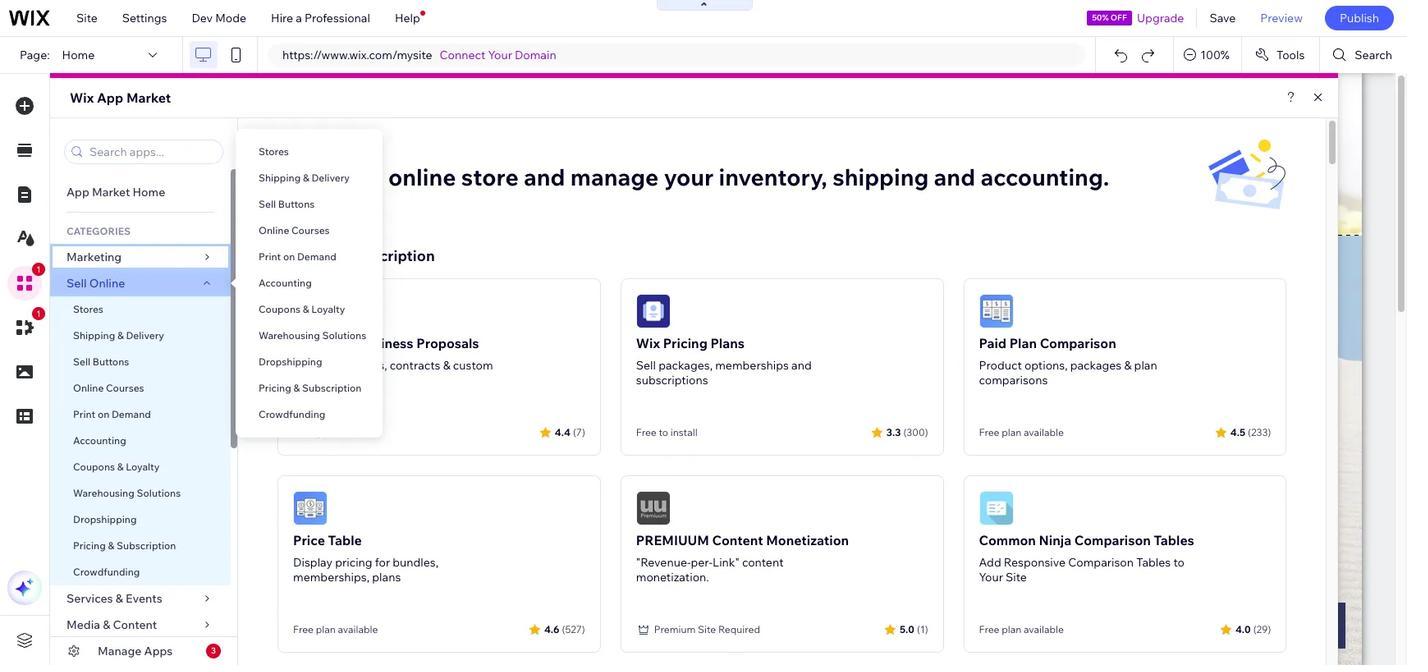Task type: locate. For each thing, give the bounding box(es) containing it.
0 vertical spatial sell buttons
[[259, 198, 315, 210]]

and right the memberships
[[792, 358, 812, 373]]

1 vertical spatial courses
[[106, 382, 144, 394]]

and right "store"
[[524, 163, 566, 191]]

on for online courses link related to left sell buttons link
[[98, 408, 110, 421]]

pricing & subscription link up services & events "link"
[[50, 533, 231, 559]]

online courses link for left sell buttons link
[[50, 375, 231, 402]]

free
[[325, 426, 344, 439]]

1 horizontal spatial coupons & loyalty link
[[236, 297, 383, 323]]

free plan available down 'memberships,'
[[293, 623, 378, 636]]

content up link"
[[713, 532, 764, 549]]

accounting link
[[236, 270, 383, 297], [50, 428, 231, 454]]

market up search apps... field
[[126, 90, 171, 106]]

coupons & loyalty link for dropshipping link for left sell buttons link
[[50, 454, 231, 480]]

0 horizontal spatial your
[[488, 48, 512, 62]]

stores for top sell buttons link
[[259, 145, 289, 158]]

plan for price table
[[316, 623, 336, 636]]

comparison inside paid plan comparison product options, packages & plan comparisons
[[1040, 335, 1117, 352]]

stores link for shipping & delivery "link" corresponding to top sell buttons link
[[236, 139, 383, 165]]

off
[[1111, 12, 1127, 23]]

crowdfunding link down quotes
[[236, 402, 383, 428]]

warehousing for coupons & loyalty link associated with dropshipping link for left sell buttons link
[[73, 487, 135, 499]]

1 horizontal spatial shipping & delivery
[[259, 172, 350, 184]]

0 horizontal spatial coupons & loyalty link
[[50, 454, 231, 480]]

day
[[306, 426, 323, 439]]

free for price table
[[293, 623, 314, 636]]

tools
[[1277, 48, 1305, 62]]

buttons
[[278, 198, 315, 210], [93, 356, 129, 368]]

sell inside wix pricing plans sell packages, memberships and subscriptions
[[636, 358, 656, 373]]

2 1 from the top
[[36, 309, 41, 319]]

1 horizontal spatial coupons
[[259, 303, 301, 315]]

0 vertical spatial create
[[278, 163, 351, 191]]

app up categories
[[67, 185, 89, 200]]

crowdfunding link
[[236, 402, 383, 428], [50, 559, 231, 586]]

0 vertical spatial online courses
[[259, 224, 330, 237]]

0 horizontal spatial on
[[98, 408, 110, 421]]

crowdfunding up services & events
[[73, 566, 140, 578]]

crowdfunding for top sell buttons link
[[259, 408, 326, 421]]

loyalty for dropshipping link for left sell buttons link
[[126, 461, 160, 473]]

0 horizontal spatial site
[[76, 11, 98, 25]]

dev mode
[[192, 11, 246, 25]]

1 horizontal spatial stores link
[[236, 139, 383, 165]]

free for common ninja comparison tables
[[980, 623, 1000, 636]]

0 horizontal spatial wix
[[70, 90, 94, 106]]

0 vertical spatial shipping & delivery link
[[236, 165, 383, 191]]

shipping & delivery down the sell online link
[[73, 329, 164, 342]]

memberships
[[716, 358, 789, 373]]

and inside wix pricing plans sell packages, memberships and subscriptions
[[792, 358, 812, 373]]

packages
[[1071, 358, 1122, 373]]

print for online courses link related to left sell buttons link
[[73, 408, 95, 421]]

paid plan comparison product options, packages & plan comparisons
[[980, 335, 1158, 388]]

app up search apps... field
[[97, 90, 123, 106]]

0 horizontal spatial coupons
[[73, 461, 115, 473]]

0 horizontal spatial online courses
[[73, 382, 144, 394]]

home up wix app market
[[62, 48, 95, 62]]

crowdfunding for left sell buttons link
[[73, 566, 140, 578]]

app
[[97, 90, 123, 106], [67, 185, 89, 200]]

2 vertical spatial subscription
[[117, 540, 176, 552]]

create left an
[[278, 163, 351, 191]]

1 horizontal spatial loyalty
[[312, 303, 345, 315]]

coupons & loyalty for coupons & loyalty link associated with dropshipping link for left sell buttons link
[[73, 461, 160, 473]]

0 horizontal spatial dropshipping link
[[50, 507, 231, 533]]

2 1 button from the top
[[7, 307, 45, 345]]

home down search apps... field
[[133, 185, 165, 200]]

warehousing solutions
[[259, 329, 366, 342], [73, 487, 181, 499]]

free down comparisons
[[980, 426, 1000, 439]]

stores link
[[236, 139, 383, 165], [50, 297, 231, 323]]

shipping for shipping & delivery "link" for left sell buttons link
[[73, 329, 115, 342]]

0 horizontal spatial stores
[[73, 303, 103, 315]]

2 horizontal spatial site
[[1006, 570, 1027, 585]]

0 horizontal spatial warehousing solutions link
[[50, 480, 231, 507]]

wix app market
[[70, 90, 171, 106]]

apps
[[144, 644, 173, 659]]

comparisons
[[980, 373, 1048, 388]]

online courses link
[[236, 218, 383, 244], [50, 375, 231, 402]]

0 vertical spatial accounting link
[[236, 270, 383, 297]]

1 vertical spatial crowdfunding
[[73, 566, 140, 578]]

5.0
[[900, 623, 915, 635]]

2 vertical spatial pricing & subscription
[[73, 540, 176, 552]]

&
[[303, 172, 309, 184], [331, 246, 341, 265], [303, 303, 309, 315], [117, 329, 124, 342], [443, 358, 451, 373], [1125, 358, 1132, 373], [294, 382, 300, 394], [117, 461, 124, 473], [108, 540, 114, 552], [116, 591, 123, 606], [103, 618, 110, 632]]

plan for common ninja comparison tables
[[1002, 623, 1022, 636]]

0 horizontal spatial stores link
[[50, 297, 231, 323]]

0 horizontal spatial shipping & delivery
[[73, 329, 164, 342]]

3.3
[[887, 426, 901, 438]]

1 vertical spatial sell buttons link
[[50, 349, 231, 375]]

subscription up events
[[117, 540, 176, 552]]

sell for left sell buttons link
[[73, 356, 90, 368]]

tools button
[[1243, 37, 1320, 73]]

premiuum content monetization "revenue-per-link" content monetization.
[[636, 532, 849, 585]]

0 horizontal spatial print on demand link
[[50, 402, 231, 428]]

crowdfunding
[[259, 408, 326, 421], [73, 566, 140, 578]]

free for wix pricing plans
[[636, 426, 657, 439]]

monetization.
[[636, 570, 709, 585]]

1 vertical spatial accounting link
[[50, 428, 231, 454]]

1 vertical spatial tables
[[1137, 555, 1171, 570]]

& inside services & events "link"
[[116, 591, 123, 606]]

solutions for dropshipping link for left sell buttons link
[[137, 487, 181, 499]]

paid plan comparison logo image
[[980, 294, 1014, 329]]

https://www.wix.com/mysite
[[283, 48, 432, 62]]

dropshipping link up services & events "link"
[[50, 507, 231, 533]]

0 vertical spatial warehousing solutions link
[[236, 323, 383, 349]]

manage
[[98, 644, 142, 659]]

1 vertical spatial warehousing solutions
[[73, 487, 181, 499]]

courses for top sell buttons link
[[292, 224, 330, 237]]

pricing & subscription up services & events
[[73, 540, 176, 552]]

premiuum
[[636, 532, 710, 549]]

pricing & subscription up prospero: business proposals  logo
[[278, 246, 435, 265]]

14
[[293, 426, 304, 439]]

comparison up packages
[[1040, 335, 1117, 352]]

1 vertical spatial on
[[98, 408, 110, 421]]

wix
[[70, 90, 94, 106], [636, 335, 660, 352]]

1 button
[[7, 263, 45, 301], [7, 307, 45, 345]]

available down 'memberships,'
[[338, 623, 378, 636]]

site right add
[[1006, 570, 1027, 585]]

1 horizontal spatial sell buttons
[[259, 198, 315, 210]]

available down 'responsive'
[[1024, 623, 1064, 636]]

1 vertical spatial market
[[92, 185, 130, 200]]

0 horizontal spatial warehousing solutions
[[73, 487, 181, 499]]

free plan available down comparisons
[[980, 426, 1064, 439]]

and right shipping
[[934, 163, 976, 191]]

your
[[664, 163, 714, 191]]

delivery
[[312, 172, 350, 184], [126, 329, 164, 342]]

0 horizontal spatial dropshipping
[[73, 513, 137, 526]]

courses
[[292, 224, 330, 237], [106, 382, 144, 394]]

delivery down the sell online link
[[126, 329, 164, 342]]

your down common
[[980, 570, 1004, 585]]

price table logo image
[[293, 491, 328, 526]]

your
[[488, 48, 512, 62], [980, 570, 1004, 585]]

5.0 (1)
[[900, 623, 929, 635]]

shipping for shipping & delivery "link" corresponding to top sell buttons link
[[259, 172, 301, 184]]

1 horizontal spatial wix
[[636, 335, 660, 352]]

tables
[[1154, 532, 1195, 549], [1137, 555, 1171, 570]]

plan right packages
[[1135, 358, 1158, 373]]

1 horizontal spatial warehousing solutions link
[[236, 323, 383, 349]]

free right (1)
[[980, 623, 1000, 636]]

0 horizontal spatial courses
[[106, 382, 144, 394]]

buttons for top sell buttons link
[[278, 198, 315, 210]]

dropshipping link for left sell buttons link
[[50, 507, 231, 533]]

site left settings
[[76, 11, 98, 25]]

1 vertical spatial solutions
[[137, 487, 181, 499]]

delivery left an
[[312, 172, 350, 184]]

pricing & subscription link for dropshipping link for left sell buttons link
[[50, 533, 231, 559]]

crowdfunding link for dropshipping link related to top sell buttons link
[[236, 402, 383, 428]]

manage
[[571, 163, 659, 191]]

1 vertical spatial dropshipping
[[73, 513, 137, 526]]

stores for left sell buttons link
[[73, 303, 103, 315]]

publish button
[[1326, 6, 1395, 30]]

pricing up packages,
[[663, 335, 708, 352]]

1 horizontal spatial print on demand
[[259, 251, 337, 263]]

solutions
[[322, 329, 366, 342], [137, 487, 181, 499]]

coupons
[[259, 303, 301, 315], [73, 461, 115, 473]]

1 horizontal spatial online courses link
[[236, 218, 383, 244]]

1 horizontal spatial crowdfunding
[[259, 408, 326, 421]]

plan down 'memberships,'
[[316, 623, 336, 636]]

your left domain
[[488, 48, 512, 62]]

proposals
[[417, 335, 479, 352]]

premium site required
[[654, 623, 761, 636]]

0 horizontal spatial shipping & delivery link
[[50, 323, 231, 349]]

1 vertical spatial warehousing solutions link
[[50, 480, 231, 507]]

warehousing solutions link for coupons & loyalty link associated with dropshipping link for left sell buttons link
[[50, 480, 231, 507]]

crowdfunding up 14
[[259, 408, 326, 421]]

warehousing solutions link
[[236, 323, 383, 349], [50, 480, 231, 507]]

comparison for ninja
[[1075, 532, 1151, 549]]

pricing & subscription link up day
[[236, 375, 383, 402]]

0 horizontal spatial to
[[659, 426, 669, 439]]

0 vertical spatial solutions
[[322, 329, 366, 342]]

0 vertical spatial sell buttons link
[[236, 191, 383, 218]]

wix inside wix pricing plans sell packages, memberships and subscriptions
[[636, 335, 660, 352]]

free down 'memberships,'
[[293, 623, 314, 636]]

plan inside paid plan comparison product options, packages & plan comparisons
[[1135, 358, 1158, 373]]

free plan available
[[980, 426, 1064, 439], [293, 623, 378, 636], [980, 623, 1064, 636]]

1 horizontal spatial stores
[[259, 145, 289, 158]]

0 horizontal spatial online courses link
[[50, 375, 231, 402]]

pricing & subscription link
[[236, 375, 383, 402], [50, 533, 231, 559]]

1 horizontal spatial online courses
[[259, 224, 330, 237]]

create down prospero:
[[293, 358, 329, 373]]

subscription down an
[[344, 246, 435, 265]]

1 horizontal spatial dropshipping
[[259, 356, 322, 368]]

help
[[395, 11, 420, 25]]

0 vertical spatial loyalty
[[312, 303, 345, 315]]

0 vertical spatial warehousing
[[259, 329, 320, 342]]

warehousing
[[259, 329, 320, 342], [73, 487, 135, 499]]

warehousing solutions for dropshipping link related to top sell buttons link
[[259, 329, 366, 342]]

print on demand link for online courses link related to left sell buttons link
[[50, 402, 231, 428]]

1 horizontal spatial and
[[792, 358, 812, 373]]

plan down 'responsive'
[[1002, 623, 1022, 636]]

comparison down ninja
[[1069, 555, 1134, 570]]

plan down comparisons
[[1002, 426, 1022, 439]]

wix pricing plans sell packages, memberships and subscriptions
[[636, 335, 812, 388]]

solutions for dropshipping link related to top sell buttons link
[[322, 329, 366, 342]]

0 horizontal spatial and
[[524, 163, 566, 191]]

free plan available for ninja
[[980, 623, 1064, 636]]

1 horizontal spatial shipping
[[259, 172, 301, 184]]

price
[[293, 532, 325, 549]]

1 vertical spatial demand
[[112, 408, 151, 421]]

50% off
[[1093, 12, 1127, 23]]

1 horizontal spatial courses
[[292, 224, 330, 237]]

0 horizontal spatial sell buttons
[[73, 356, 129, 368]]

loyalty
[[312, 303, 345, 315], [126, 461, 160, 473]]

shipping & delivery left an
[[259, 172, 350, 184]]

demand for print on demand link corresponding to online courses link for top sell buttons link
[[297, 251, 337, 263]]

pricing & subscription up day
[[259, 382, 362, 394]]

sell online create an online store and manage your inventory, shipping and accounting.
[[278, 138, 1110, 191]]

proposals,
[[332, 358, 387, 373]]

& inside "prospero: business proposals create proposals, contracts & custom quotes"
[[443, 358, 451, 373]]

ninja
[[1039, 532, 1072, 549]]

100% button
[[1175, 37, 1242, 73]]

prospero:
[[293, 335, 355, 352]]

for
[[375, 555, 390, 570]]

0 vertical spatial demand
[[297, 251, 337, 263]]

on
[[283, 251, 295, 263], [98, 408, 110, 421]]

1 horizontal spatial content
[[713, 532, 764, 549]]

dropshipping for coupons & loyalty link associated with dropshipping link for left sell buttons link's warehousing solutions link
[[73, 513, 137, 526]]

https://www.wix.com/mysite connect your domain
[[283, 48, 557, 62]]

content up manage apps
[[113, 618, 157, 632]]

site right premium
[[698, 623, 716, 636]]

1 horizontal spatial home
[[133, 185, 165, 200]]

courses for left sell buttons link
[[106, 382, 144, 394]]

0 vertical spatial wix
[[70, 90, 94, 106]]

1 horizontal spatial buttons
[[278, 198, 315, 210]]

dropshipping for coupons & loyalty link for dropshipping link related to top sell buttons link warehousing solutions link
[[259, 356, 322, 368]]

available down comparisons
[[1024, 426, 1064, 439]]

0 horizontal spatial accounting
[[73, 434, 126, 447]]

free left install
[[636, 426, 657, 439]]

0 vertical spatial stores link
[[236, 139, 383, 165]]

1 vertical spatial online courses link
[[50, 375, 231, 402]]

dropshipping link down prospero: business proposals  logo
[[236, 349, 383, 375]]

market up categories
[[92, 185, 130, 200]]

1 vertical spatial loyalty
[[126, 461, 160, 473]]

0 vertical spatial 1 button
[[7, 263, 45, 301]]

1 vertical spatial comparison
[[1075, 532, 1151, 549]]

coupons & loyalty link
[[236, 297, 383, 323], [50, 454, 231, 480]]

sell inside sell online create an online store and manage your inventory, shipping and accounting.
[[278, 138, 304, 157]]

pricing
[[278, 246, 328, 265], [663, 335, 708, 352], [259, 382, 291, 394], [73, 540, 106, 552]]

pricing left quotes
[[259, 382, 291, 394]]

4.6
[[544, 623, 560, 635]]

common
[[980, 532, 1037, 549]]

crowdfunding link up events
[[50, 559, 231, 586]]

dropshipping up quotes
[[259, 356, 322, 368]]

1 vertical spatial print
[[73, 408, 95, 421]]

2 vertical spatial site
[[698, 623, 716, 636]]

shipping & delivery link
[[236, 165, 383, 191], [50, 323, 231, 349]]

0 horizontal spatial warehousing
[[73, 487, 135, 499]]

1 vertical spatial coupons & loyalty
[[73, 461, 160, 473]]

0 vertical spatial online courses link
[[236, 218, 383, 244]]

0 horizontal spatial buttons
[[93, 356, 129, 368]]

create
[[278, 163, 351, 191], [293, 358, 329, 373]]

1 vertical spatial warehousing
[[73, 487, 135, 499]]

1 horizontal spatial on
[[283, 251, 295, 263]]

plan
[[1010, 335, 1037, 352]]

0 vertical spatial stores
[[259, 145, 289, 158]]

coupons & loyalty link for dropshipping link related to top sell buttons link
[[236, 297, 383, 323]]

1 vertical spatial 1 button
[[7, 307, 45, 345]]

online
[[307, 138, 353, 157], [259, 224, 289, 237], [89, 276, 125, 291], [73, 382, 104, 394]]

content inside premiuum content monetization "revenue-per-link" content monetization.
[[713, 532, 764, 549]]

print on demand for online courses link related to left sell buttons link
[[73, 408, 151, 421]]

coupons & loyalty
[[259, 303, 345, 315], [73, 461, 160, 473]]

0 horizontal spatial crowdfunding
[[73, 566, 140, 578]]

market
[[126, 90, 171, 106], [92, 185, 130, 200]]

comparison right ninja
[[1075, 532, 1151, 549]]

free plan available down 'responsive'
[[980, 623, 1064, 636]]

1
[[36, 264, 41, 274], [36, 309, 41, 319]]

1 horizontal spatial demand
[[297, 251, 337, 263]]

1 vertical spatial stores link
[[50, 297, 231, 323]]

custom
[[453, 358, 493, 373]]

1 horizontal spatial your
[[980, 570, 1004, 585]]

available for plan
[[1024, 426, 1064, 439]]

services & events
[[67, 591, 162, 606]]

accounting.
[[981, 163, 1110, 191]]

subscription down proposals,
[[302, 382, 362, 394]]

0 vertical spatial on
[[283, 251, 295, 263]]

1 vertical spatial to
[[1174, 555, 1185, 570]]

shipping & delivery link for left sell buttons link
[[50, 323, 231, 349]]

stores link for shipping & delivery "link" for left sell buttons link
[[50, 297, 231, 323]]

& inside paid plan comparison product options, packages & plan comparisons
[[1125, 358, 1132, 373]]

business
[[358, 335, 414, 352]]

dropshipping up services & events
[[73, 513, 137, 526]]

0 horizontal spatial loyalty
[[126, 461, 160, 473]]

mode
[[215, 11, 246, 25]]

1 vertical spatial content
[[113, 618, 157, 632]]

subscription
[[344, 246, 435, 265], [302, 382, 362, 394], [117, 540, 176, 552]]

1 vertical spatial accounting
[[73, 434, 126, 447]]

1 vertical spatial stores
[[73, 303, 103, 315]]

a
[[296, 11, 302, 25]]

1 horizontal spatial delivery
[[312, 172, 350, 184]]



Task type: describe. For each thing, give the bounding box(es) containing it.
site inside the common ninja comparison tables add responsive comparison tables to your site
[[1006, 570, 1027, 585]]

comparison for plan
[[1040, 335, 1117, 352]]

subscription for online courses link related to left sell buttons link
[[117, 540, 176, 552]]

inventory,
[[719, 163, 828, 191]]

0 vertical spatial your
[[488, 48, 512, 62]]

upgrade
[[1138, 11, 1185, 25]]

available for ninja
[[1024, 623, 1064, 636]]

0 vertical spatial tables
[[1154, 532, 1195, 549]]

4.5 (233)
[[1231, 426, 1272, 438]]

print on demand link for online courses link for top sell buttons link
[[236, 244, 383, 270]]

accounting link for coupons & loyalty link associated with dropshipping link for left sell buttons link
[[50, 428, 231, 454]]

demand for print on demand link corresponding to online courses link related to left sell buttons link
[[112, 408, 151, 421]]

settings
[[122, 11, 167, 25]]

pricing & subscription for top sell buttons link
[[259, 382, 362, 394]]

premium
[[654, 623, 696, 636]]

sell buttons for top sell buttons link
[[259, 198, 315, 210]]

1 1 button from the top
[[7, 263, 45, 301]]

coupons for left sell buttons link
[[73, 461, 115, 473]]

(29)
[[1254, 623, 1272, 635]]

buttons for left sell buttons link
[[93, 356, 129, 368]]

save
[[1210, 11, 1236, 25]]

wix for wix pricing plans sell packages, memberships and subscriptions
[[636, 335, 660, 352]]

plans
[[372, 570, 401, 585]]

and for memberships
[[792, 358, 812, 373]]

subscriptions
[[636, 373, 709, 388]]

sell for top sell buttons link
[[259, 198, 276, 210]]

responsive
[[1004, 555, 1066, 570]]

content
[[742, 555, 784, 570]]

common ninja comparison tables logo image
[[980, 491, 1014, 526]]

pricing & subscription link for dropshipping link related to top sell buttons link
[[236, 375, 383, 402]]

categories
[[67, 225, 131, 237]]

delivery for stores link associated with shipping & delivery "link" for left sell buttons link
[[126, 329, 164, 342]]

pricing
[[335, 555, 373, 570]]

add
[[980, 555, 1002, 570]]

media & content link
[[50, 612, 231, 638]]

media
[[67, 618, 100, 632]]

install
[[671, 426, 698, 439]]

accounting link for coupons & loyalty link for dropshipping link related to top sell buttons link
[[236, 270, 383, 297]]

warehousing solutions link for coupons & loyalty link for dropshipping link related to top sell buttons link
[[236, 323, 383, 349]]

packages,
[[659, 358, 713, 373]]

"revenue-
[[636, 555, 691, 570]]

common ninja comparison tables add responsive comparison tables to your site
[[980, 532, 1195, 585]]

crowdfunding link for dropshipping link for left sell buttons link
[[50, 559, 231, 586]]

pricing up services
[[73, 540, 106, 552]]

& inside media & content link
[[103, 618, 110, 632]]

online courses for left sell buttons link
[[73, 382, 144, 394]]

sell online
[[67, 276, 125, 291]]

plan for paid plan comparison
[[1002, 426, 1022, 439]]

bundles,
[[393, 555, 439, 570]]

0 vertical spatial to
[[659, 426, 669, 439]]

professional
[[305, 11, 370, 25]]

your inside the common ninja comparison tables add responsive comparison tables to your site
[[980, 570, 1004, 585]]

100%
[[1201, 48, 1230, 62]]

print for online courses link for top sell buttons link
[[259, 251, 281, 263]]

price table display pricing for bundles, memberships, plans
[[293, 532, 439, 585]]

shipping & delivery for shipping & delivery "link" for left sell buttons link
[[73, 329, 164, 342]]

plans
[[711, 335, 745, 352]]

publish
[[1340, 11, 1380, 25]]

save button
[[1198, 0, 1249, 36]]

events
[[126, 591, 162, 606]]

pricing & subscription for left sell buttons link
[[73, 540, 176, 552]]

online courses link for top sell buttons link
[[236, 218, 383, 244]]

free to install
[[636, 426, 698, 439]]

an
[[357, 163, 383, 191]]

marketing link
[[50, 244, 231, 270]]

online courses for top sell buttons link
[[259, 224, 330, 237]]

prospero: business proposals  logo image
[[293, 294, 328, 329]]

2 horizontal spatial and
[[934, 163, 976, 191]]

on for online courses link for top sell buttons link
[[283, 251, 295, 263]]

print on demand for online courses link for top sell buttons link
[[259, 251, 337, 263]]

free plan available for plan
[[980, 426, 1064, 439]]

prospero: business proposals create proposals, contracts & custom quotes
[[293, 335, 493, 388]]

4.4
[[555, 426, 571, 438]]

0 vertical spatial subscription
[[344, 246, 435, 265]]

(300)
[[904, 426, 929, 438]]

sell online link
[[50, 270, 231, 297]]

search
[[1356, 48, 1393, 62]]

(1)
[[917, 623, 929, 635]]

monetization
[[766, 532, 849, 549]]

shipping
[[833, 163, 929, 191]]

14 day free trial
[[293, 426, 364, 439]]

4.0 (29)
[[1236, 623, 1272, 635]]

domain
[[515, 48, 557, 62]]

1 horizontal spatial site
[[698, 623, 716, 636]]

3
[[211, 646, 216, 656]]

online inside sell online create an online store and manage your inventory, shipping and accounting.
[[307, 138, 353, 157]]

sell buttons for left sell buttons link
[[73, 356, 129, 368]]

1 vertical spatial app
[[67, 185, 89, 200]]

preview
[[1261, 11, 1303, 25]]

0 vertical spatial app
[[97, 90, 123, 106]]

store
[[461, 163, 519, 191]]

services
[[67, 591, 113, 606]]

to inside the common ninja comparison tables add responsive comparison tables to your site
[[1174, 555, 1185, 570]]

accounting for print on demand link corresponding to online courses link for top sell buttons link
[[259, 277, 312, 289]]

required
[[719, 623, 761, 636]]

table
[[328, 532, 362, 549]]

(527)
[[562, 623, 585, 635]]

2 vertical spatial comparison
[[1069, 555, 1134, 570]]

warehousing solutions for dropshipping link for left sell buttons link
[[73, 487, 181, 499]]

premiuum content monetization logo image
[[636, 491, 671, 526]]

0 vertical spatial pricing & subscription
[[278, 246, 435, 265]]

4.5
[[1231, 426, 1246, 438]]

0 vertical spatial site
[[76, 11, 98, 25]]

4.4 (7)
[[555, 426, 585, 438]]

app market home link
[[50, 179, 231, 205]]

media & content
[[67, 618, 157, 632]]

3.3 (300)
[[887, 426, 929, 438]]

sell for the sell online link
[[67, 276, 87, 291]]

Search apps... field
[[85, 140, 218, 163]]

subscription for online courses link for top sell buttons link
[[302, 382, 362, 394]]

loyalty for dropshipping link related to top sell buttons link
[[312, 303, 345, 315]]

connect
[[440, 48, 486, 62]]

coupons & loyalty for coupons & loyalty link for dropshipping link related to top sell buttons link
[[259, 303, 345, 315]]

warehousing for coupons & loyalty link for dropshipping link related to top sell buttons link
[[259, 329, 320, 342]]

wix for wix app market
[[70, 90, 94, 106]]

create inside sell online create an online store and manage your inventory, shipping and accounting.
[[278, 163, 351, 191]]

free plan available for table
[[293, 623, 378, 636]]

(233)
[[1249, 426, 1272, 438]]

memberships,
[[293, 570, 370, 585]]

0 vertical spatial home
[[62, 48, 95, 62]]

0 vertical spatial market
[[126, 90, 171, 106]]

shipping & delivery link for top sell buttons link
[[236, 165, 383, 191]]

trial
[[346, 426, 364, 439]]

pricing inside wix pricing plans sell packages, memberships and subscriptions
[[663, 335, 708, 352]]

1 1 from the top
[[36, 264, 41, 274]]

marketing
[[67, 250, 122, 264]]

options,
[[1025, 358, 1068, 373]]

product
[[980, 358, 1022, 373]]

4.6 (527)
[[544, 623, 585, 635]]

link"
[[713, 555, 740, 570]]

50%
[[1093, 12, 1109, 23]]

per-
[[691, 555, 713, 570]]

delivery for shipping & delivery "link" corresponding to top sell buttons link's stores link
[[312, 172, 350, 184]]

online
[[388, 163, 456, 191]]

accounting for print on demand link corresponding to online courses link related to left sell buttons link
[[73, 434, 126, 447]]

dropshipping link for top sell buttons link
[[236, 349, 383, 375]]

hire a professional
[[271, 11, 370, 25]]

and for store
[[524, 163, 566, 191]]

create inside "prospero: business proposals create proposals, contracts & custom quotes"
[[293, 358, 329, 373]]

available for table
[[338, 623, 378, 636]]

0 horizontal spatial sell buttons link
[[50, 349, 231, 375]]

coupons for top sell buttons link
[[259, 303, 301, 315]]

wix pricing plans logo image
[[636, 294, 671, 329]]

app market home
[[67, 185, 165, 200]]

dev
[[192, 11, 213, 25]]

quotes
[[293, 373, 330, 388]]

hire
[[271, 11, 293, 25]]

pricing up prospero: business proposals  logo
[[278, 246, 328, 265]]

1 vertical spatial home
[[133, 185, 165, 200]]

shipping & delivery for shipping & delivery "link" corresponding to top sell buttons link
[[259, 172, 350, 184]]

(7)
[[573, 426, 585, 438]]

search button
[[1321, 37, 1408, 73]]

free for paid plan comparison
[[980, 426, 1000, 439]]



Task type: vqa. For each thing, say whether or not it's contained in the screenshot.


